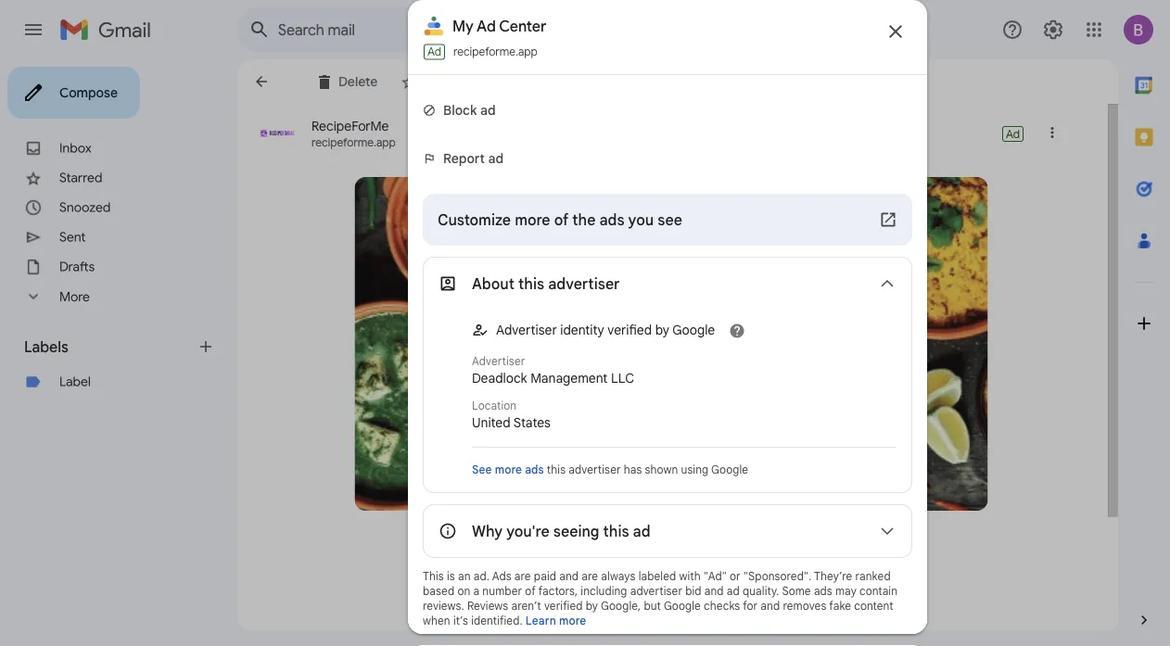 Task type: locate. For each thing, give the bounding box(es) containing it.
1 vertical spatial ad
[[427, 45, 441, 59]]

to right save
[[455, 73, 467, 89]]

main menu image
[[22, 19, 45, 41]]

to up click "download" to view recipe in the bottom of the page
[[668, 530, 696, 567]]

view
[[707, 580, 751, 606]]

ad
[[477, 17, 496, 35], [427, 45, 441, 59], [1006, 127, 1020, 141]]

click
[[524, 580, 569, 606]]

gmail image
[[59, 11, 160, 48]]

tab list
[[1118, 59, 1170, 579]]

0 vertical spatial recipeforme.app
[[453, 45, 537, 59]]

proceed
[[548, 530, 661, 567]]

1 horizontal spatial ad
[[477, 17, 496, 35]]

recipeforme
[[312, 118, 389, 134]]

more
[[59, 289, 90, 305]]

0 horizontal spatial recipeforme.app
[[312, 136, 396, 150]]

recipe right the view
[[756, 580, 819, 606]]

2 horizontal spatial ad
[[1006, 127, 1020, 141]]

drafts link
[[59, 259, 95, 275]]

0 vertical spatial ad
[[477, 17, 496, 35]]

my ad center
[[452, 17, 546, 35]]

settings image
[[1042, 19, 1064, 41]]

2 vertical spatial to
[[684, 580, 703, 606]]

1 vertical spatial to
[[668, 530, 696, 567]]

to inside button
[[455, 73, 467, 89]]

labels heading
[[24, 337, 197, 356]]

recipeforme.app down my ad center
[[453, 45, 537, 59]]

save to inbox button
[[389, 65, 515, 98]]

sent link
[[59, 229, 86, 245]]

2 vertical spatial ad
[[1006, 127, 1020, 141]]

recipeforme.app down the recipeforme
[[312, 136, 396, 150]]

starred link
[[59, 170, 102, 186]]

0 vertical spatial to
[[455, 73, 467, 89]]

inbox
[[59, 140, 91, 156]]

recipeforme.app
[[453, 45, 537, 59], [312, 136, 396, 150]]

labels
[[24, 337, 68, 356]]

recipe up the view
[[703, 530, 794, 567]]

snoozed link
[[59, 199, 111, 216]]

1 horizontal spatial recipeforme.app
[[453, 45, 537, 59]]

"download"
[[574, 580, 679, 606]]

to left the view
[[684, 580, 703, 606]]

recipeforme.app inside the 'my ad center' dialog
[[453, 45, 537, 59]]

snoozed
[[59, 199, 111, 216]]

sent
[[59, 229, 86, 245]]

label link
[[59, 374, 91, 390]]

inbox
[[471, 73, 504, 89]]

1 vertical spatial recipeforme.app
[[312, 136, 396, 150]]

back to mail image
[[252, 72, 271, 91]]

save to inbox
[[423, 73, 504, 89]]

recipe
[[703, 530, 794, 567], [756, 580, 819, 606]]

to
[[455, 73, 467, 89], [668, 530, 696, 567], [684, 580, 703, 606]]

starred
[[59, 170, 102, 186]]

None search field
[[237, 7, 905, 52]]

productimage image
[[355, 177, 988, 511]]

labels navigation
[[0, 59, 237, 646]]



Task type: vqa. For each thing, say whether or not it's contained in the screenshot.
or to the right
no



Task type: describe. For each thing, give the bounding box(es) containing it.
to for save
[[455, 73, 467, 89]]

center
[[499, 17, 546, 35]]

delete
[[338, 73, 378, 89]]

recipeforme recipeforme.app
[[312, 118, 396, 150]]

to for proceed
[[668, 530, 696, 567]]

drafts
[[59, 259, 95, 275]]

search mail image
[[243, 13, 276, 46]]

0 horizontal spatial ad
[[427, 45, 441, 59]]

compose button
[[7, 67, 140, 119]]

my
[[452, 17, 474, 35]]

compose
[[59, 84, 118, 101]]

inbox link
[[59, 140, 91, 156]]

click "download" to view recipe
[[524, 580, 819, 606]]

0 vertical spatial recipe
[[703, 530, 794, 567]]

proceed to recipe
[[548, 530, 794, 567]]

1 vertical spatial recipe
[[756, 580, 819, 606]]

my ad center dialog
[[408, 0, 927, 634]]

label
[[59, 374, 91, 390]]

delete button
[[304, 65, 389, 98]]

more button
[[0, 282, 223, 312]]

advanced search options image
[[860, 10, 897, 47]]

save
[[423, 73, 452, 89]]



